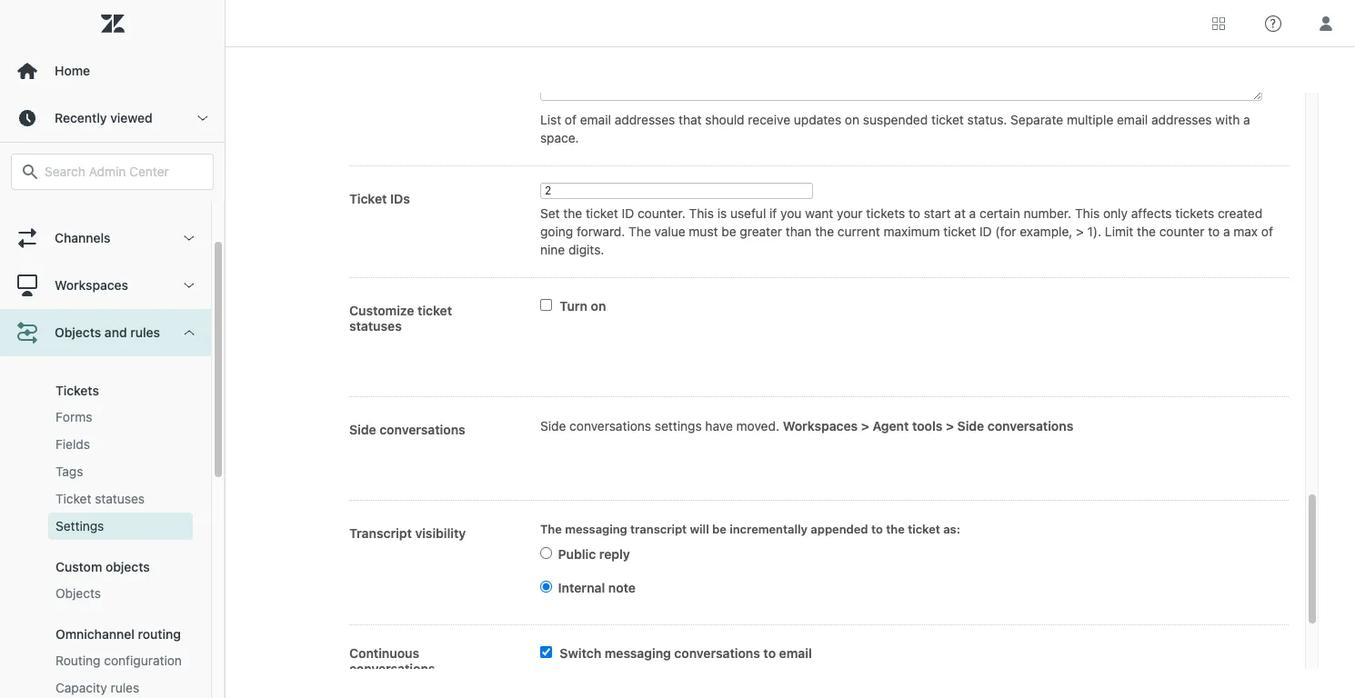 Task type: locate. For each thing, give the bounding box(es) containing it.
objects inside "link"
[[55, 586, 101, 601]]

None search field
[[2, 154, 223, 190]]

objects
[[55, 325, 101, 340], [55, 586, 101, 601]]

forms
[[55, 409, 92, 425]]

forms link
[[48, 404, 193, 431]]

user menu image
[[1314, 11, 1338, 35]]

objects inside dropdown button
[[55, 325, 101, 340]]

objects link
[[48, 580, 193, 608]]

settings element
[[55, 517, 104, 536]]

fields
[[55, 437, 90, 452]]

omnichannel routing element
[[55, 627, 181, 642]]

objects left and
[[55, 325, 101, 340]]

primary element
[[0, 0, 226, 698]]

capacity
[[55, 680, 107, 696]]

0 vertical spatial rules
[[130, 325, 160, 340]]

rules
[[130, 325, 160, 340], [111, 680, 139, 696]]

objects and rules button
[[0, 309, 211, 357]]

forms element
[[55, 408, 92, 427]]

routing configuration
[[55, 653, 182, 668]]

viewed
[[110, 110, 153, 126]]

tree item
[[0, 309, 211, 698]]

rules inside group
[[111, 680, 139, 696]]

custom objects
[[55, 559, 150, 575]]

omnichannel
[[55, 627, 134, 642]]

0 vertical spatial objects
[[55, 325, 101, 340]]

tree
[[0, 167, 225, 698]]

tree containing channels
[[0, 167, 225, 698]]

omnichannel routing
[[55, 627, 181, 642]]

none search field inside the primary element
[[2, 154, 223, 190]]

fields element
[[55, 436, 90, 454]]

rules right and
[[130, 325, 160, 340]]

ticket statuses
[[55, 491, 145, 507]]

settings link
[[48, 513, 193, 540]]

rules inside dropdown button
[[130, 325, 160, 340]]

tree item containing objects and rules
[[0, 309, 211, 698]]

tickets element
[[55, 383, 99, 398]]

1 vertical spatial rules
[[111, 680, 139, 696]]

workspaces button
[[0, 262, 211, 309]]

1 vertical spatial objects
[[55, 586, 101, 601]]

capacity rules link
[[48, 675, 193, 698]]

routing configuration link
[[48, 648, 193, 675]]

capacity rules
[[55, 680, 139, 696]]

objects down "custom"
[[55, 586, 101, 601]]

ticket
[[55, 491, 91, 507]]

rules down routing configuration link
[[111, 680, 139, 696]]



Task type: describe. For each thing, give the bounding box(es) containing it.
custom objects element
[[55, 559, 150, 575]]

Search Admin Center field
[[45, 164, 202, 180]]

tags link
[[48, 458, 193, 486]]

zendesk products image
[[1212, 17, 1225, 30]]

routing
[[138, 627, 181, 642]]

and
[[105, 325, 127, 340]]

capacity rules element
[[55, 679, 139, 698]]

objects
[[105, 559, 150, 575]]

channels
[[55, 230, 111, 246]]

statuses
[[95, 491, 145, 507]]

tickets
[[55, 383, 99, 398]]

help image
[[1265, 15, 1281, 31]]

objects and rules group
[[0, 357, 211, 698]]

ticket statuses link
[[48, 486, 193, 513]]

tags
[[55, 464, 83, 479]]

routing configuration element
[[55, 652, 182, 670]]

routing
[[55, 653, 101, 668]]

home
[[55, 63, 90, 78]]

objects element
[[55, 585, 101, 603]]

tree inside the primary element
[[0, 167, 225, 698]]

recently viewed button
[[0, 95, 225, 142]]

custom
[[55, 559, 102, 575]]

people image
[[15, 179, 39, 203]]

workspaces
[[55, 277, 128, 293]]

configuration
[[104, 653, 182, 668]]

settings
[[55, 518, 104, 534]]

tags element
[[55, 463, 83, 481]]

recently viewed
[[55, 110, 153, 126]]

home button
[[0, 47, 225, 95]]

recently
[[55, 110, 107, 126]]

objects for objects
[[55, 586, 101, 601]]

ticket statuses element
[[55, 490, 145, 508]]

objects for objects and rules
[[55, 325, 101, 340]]

fields link
[[48, 431, 193, 458]]

channels button
[[0, 215, 211, 262]]

objects and rules
[[55, 325, 160, 340]]

tree item inside tree
[[0, 309, 211, 698]]



Task type: vqa. For each thing, say whether or not it's contained in the screenshot.
Recently viewed
yes



